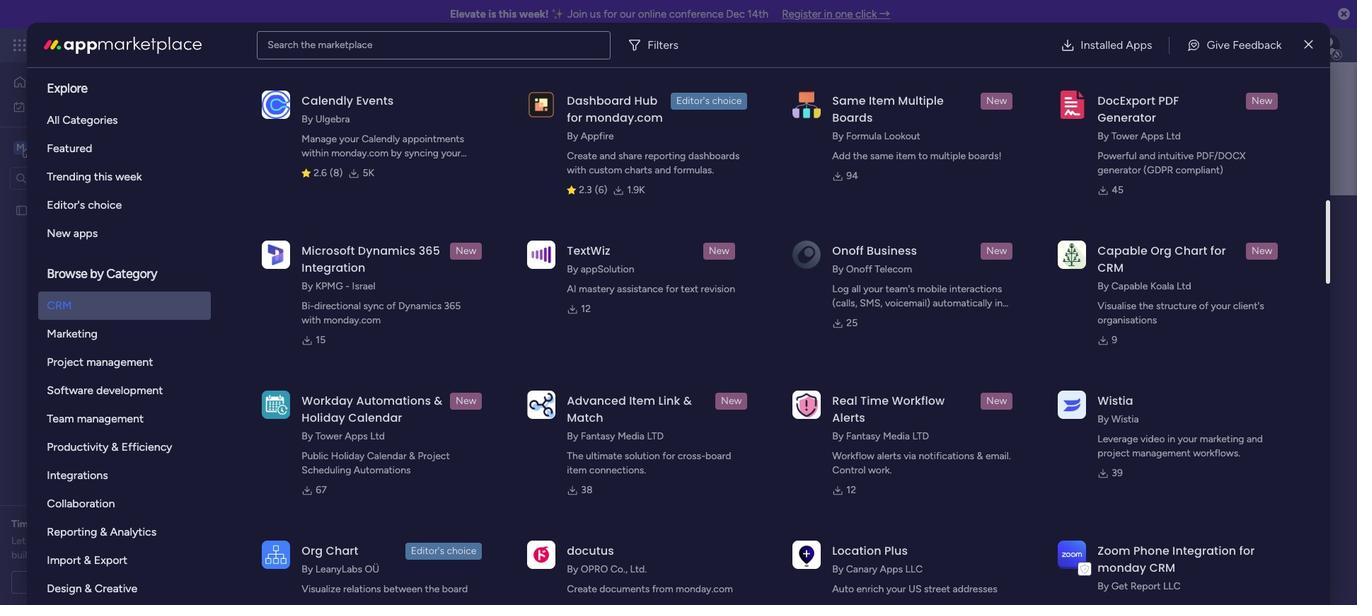 Task type: describe. For each thing, give the bounding box(es) containing it.
management inside leverage video in your marketing and project management workflows.
[[1132, 447, 1191, 459]]

location
[[833, 543, 882, 559]]

members
[[357, 285, 405, 299]]

integration inside zoom phone integration for monday crm by get report llc
[[1173, 543, 1237, 559]]

integration inside microsoft dynamics 365 integration
[[302, 260, 366, 276]]

0 vertical spatial review
[[97, 518, 128, 530]]

calendar inside workday automations & holiday calendar
[[348, 410, 402, 426]]

onoff business
[[833, 243, 917, 259]]

client's
[[1233, 300, 1265, 312]]

new for real time workflow alerts
[[987, 395, 1007, 407]]

create for with
[[567, 150, 597, 162]]

app logo image for bi-directional sync of dynamics 365 with monday.com
[[262, 240, 290, 269]]

add the same item to multiple boards!
[[833, 150, 1002, 162]]

1 vertical spatial crm
[[47, 299, 72, 312]]

productivity & efficiency
[[47, 440, 172, 454]]

custom
[[589, 164, 622, 176]]

by up "the"
[[567, 430, 578, 442]]

creative
[[95, 582, 137, 595]]

app logo image for add the same item to multiple boards!
[[793, 90, 821, 119]]

work.
[[868, 464, 892, 476]]

0 horizontal spatial editor's choice
[[47, 198, 122, 212]]

1 vertical spatial choice
[[88, 198, 122, 212]]

text
[[681, 283, 699, 295]]

14th
[[748, 8, 769, 21]]

visualize
[[302, 583, 341, 595]]

add for add the same item to multiple boards!
[[833, 150, 851, 162]]

choice for dashboard hub for monday.com
[[712, 95, 742, 107]]

app logo image for workflow alerts via notifications & email. control work.
[[793, 390, 821, 419]]

auto enrich your us street addresses with state & zip code
[[833, 583, 998, 605]]

0 horizontal spatial this
[[94, 170, 113, 183]]

kpmg
[[315, 280, 343, 292]]

create for your
[[567, 583, 597, 595]]

new for docexport pdf generator
[[1252, 95, 1273, 107]]

editor's choice for org chart
[[411, 545, 477, 557]]

workflow inside workflow alerts via notifications & email. control work.
[[833, 450, 875, 462]]

apps inside location plus by canary apps llc
[[880, 563, 903, 575]]

you've
[[137, 535, 165, 547]]

templates.
[[616, 597, 662, 605]]

plans
[[267, 39, 290, 51]]

one
[[835, 8, 853, 21]]

see plans
[[247, 39, 290, 51]]

app logo image for log all your team's mobile interactions (calls, sms, voicemail) automatically in monday.com!
[[793, 240, 821, 269]]

workspace for main
[[60, 140, 116, 154]]

by onoff telecom
[[833, 263, 912, 275]]

my work
[[31, 100, 69, 112]]

your inside auto enrich your us street addresses with state & zip code
[[887, 583, 906, 595]]

my
[[31, 100, 45, 112]]

time inside time for an expert review let our experts review what you've built so far. free of charge
[[11, 518, 34, 530]]

reporting
[[47, 525, 97, 539]]

week!
[[519, 8, 549, 21]]

work for my
[[47, 100, 69, 112]]

& inside workflow alerts via notifications & email. control work.
[[977, 450, 983, 462]]

development
[[96, 384, 163, 397]]

app logo image for create and share reporting dashboards with custom charts and formulas.
[[527, 90, 556, 119]]

app logo image for the ultimate solution for cross-board item connections.
[[527, 391, 556, 419]]

project management
[[47, 355, 153, 369]]

work for monday
[[114, 37, 140, 53]]

connections.
[[589, 464, 646, 476]]

your down ulgebra
[[339, 133, 359, 145]]

holiday inside workday automations & holiday calendar
[[302, 410, 345, 426]]

monday.com inside the create documents from monday.com using your templates.
[[676, 583, 733, 595]]

2.3 (6)
[[579, 184, 608, 196]]

app logo image for create documents from monday.com using your templates.
[[527, 541, 556, 569]]

ltd.
[[630, 563, 647, 575]]

team
[[47, 412, 74, 425]]

and inside leverage video in your marketing and project management workflows.
[[1247, 433, 1263, 445]]

installed apps button
[[1050, 31, 1164, 59]]

bi-directional sync of dynamics 365 with monday.com
[[302, 300, 461, 326]]

1 vertical spatial capable
[[1112, 280, 1148, 292]]

notifications image
[[1109, 38, 1123, 52]]

control
[[833, 464, 866, 476]]

import & export
[[47, 553, 127, 567]]

structure
[[1156, 300, 1197, 312]]

1 vertical spatial onoff
[[846, 263, 873, 275]]

calendar inside public holiday calendar & project scheduling automations
[[367, 450, 407, 462]]

search the marketplace
[[268, 39, 373, 51]]

monday inside zoom phone integration for monday crm by get report llc
[[1098, 560, 1147, 576]]

invite members image
[[1171, 38, 1185, 52]]

1 vertical spatial calendly
[[362, 133, 400, 145]]

by up visualize
[[302, 563, 313, 575]]

installed
[[1081, 38, 1123, 51]]

the
[[567, 450, 584, 462]]

apps
[[73, 226, 98, 240]]

& inside auto enrich your us street addresses with state & zip code
[[879, 597, 886, 605]]

1 vertical spatial dashboards
[[319, 319, 370, 331]]

add for add workspace description
[[352, 235, 370, 247]]

0 horizontal spatial boards
[[267, 319, 297, 331]]

so
[[33, 549, 44, 561]]

your inside the create documents from monday.com using your templates.
[[593, 597, 613, 605]]

monday.com!
[[833, 311, 893, 323]]

by up "log"
[[833, 263, 844, 275]]

a inside visualize relations between the board items in a few clicks
[[339, 597, 344, 605]]

design & creative
[[47, 582, 137, 595]]

browse by category
[[47, 266, 157, 282]]

and for boards and dashboards you visited recently in this workspace
[[300, 319, 316, 331]]

new for onoff business
[[987, 245, 1007, 257]]

new for same item multiple boards
[[987, 95, 1007, 107]]

12 for textwiz
[[581, 303, 591, 315]]

0 vertical spatial wistia
[[1098, 393, 1134, 409]]

automations inside public holiday calendar & project scheduling automations
[[354, 464, 411, 476]]

by left 'appfire'
[[567, 130, 578, 142]]

by inside manage your calendly appointments within monday.com by syncing your calendly account with monday.com﻿
[[391, 147, 402, 159]]

boards
[[306, 285, 340, 299]]

app logo image for powerful and intuitive pdf/docx generator (gdpr compliant)
[[1058, 90, 1087, 119]]

fantasy for real time workflow alerts
[[846, 430, 881, 442]]

0 horizontal spatial project
[[47, 355, 83, 369]]

conference
[[669, 8, 724, 21]]

create and share reporting dashboards with custom charts and formulas.
[[567, 150, 740, 176]]

choice for org chart
[[447, 545, 477, 557]]

koala
[[1151, 280, 1175, 292]]

dynamics inside bi-directional sync of dynamics 365 with monday.com
[[398, 300, 442, 312]]

dec
[[726, 8, 745, 21]]

by fantasy media ltd for time
[[833, 430, 929, 442]]

llc inside location plus by canary apps llc
[[905, 563, 923, 575]]

from
[[652, 583, 673, 595]]

12 for real time workflow alerts
[[847, 484, 856, 496]]

ltd for automations
[[370, 430, 385, 442]]

register in one click →
[[782, 8, 890, 21]]

0 vertical spatial this
[[499, 8, 517, 21]]

the for add
[[853, 150, 868, 162]]

apps down docexport pdf generator
[[1141, 130, 1164, 142]]

reporting & analytics
[[47, 525, 157, 539]]

(8)
[[330, 167, 343, 179]]

match
[[567, 410, 604, 426]]

1 vertical spatial review
[[81, 535, 110, 547]]

efficiency
[[121, 440, 172, 454]]

home button
[[8, 71, 152, 93]]

by inside calendly events by ulgebra
[[302, 113, 313, 125]]

docexport
[[1098, 93, 1156, 109]]

crm inside capable org chart for crm
[[1098, 260, 1124, 276]]

boards inside same item multiple boards
[[833, 110, 873, 126]]

pdf/docx
[[1197, 150, 1246, 162]]

recent
[[267, 285, 303, 299]]

pdf
[[1159, 93, 1179, 109]]

analytics
[[110, 525, 157, 539]]

0 horizontal spatial monday
[[63, 37, 112, 53]]

boards!
[[969, 150, 1002, 162]]

visualise
[[1098, 300, 1137, 312]]

calendly inside calendly events by ulgebra
[[302, 93, 353, 109]]

an
[[52, 518, 63, 530]]

appsolution
[[581, 263, 634, 275]]

of inside time for an expert review let our experts review what you've built so far. free of charge
[[85, 549, 94, 561]]

monday.com inside manage your calendly appointments within monday.com by syncing your calendly account with monday.com﻿
[[331, 147, 389, 159]]

1 horizontal spatial our
[[620, 8, 636, 21]]

public
[[302, 450, 329, 462]]

mastery
[[579, 283, 615, 295]]

marketing
[[1200, 433, 1244, 445]]

advanced item link & match
[[567, 393, 692, 426]]

location plus by canary apps llc
[[833, 543, 923, 575]]

with inside manage your calendly appointments within monday.com by syncing your calendly account with monday.com﻿
[[381, 161, 401, 173]]

software
[[47, 384, 93, 397]]

app logo image for public holiday calendar & project scheduling automations
[[262, 390, 290, 419]]

by up powerful
[[1098, 130, 1109, 142]]

board inside the ultimate solution for cross-board item connections.
[[706, 450, 731, 462]]

ai
[[567, 283, 577, 295]]

get
[[1112, 580, 1128, 592]]

ultimate
[[586, 450, 622, 462]]

app logo image for visualise the structure of your client's organisations
[[1058, 240, 1087, 269]]

by up ai
[[567, 263, 578, 275]]

1 vertical spatial wistia
[[1112, 413, 1139, 425]]

new for advanced item link & match
[[721, 395, 742, 407]]

workflow inside real time workflow alerts
[[892, 393, 945, 409]]

tower for workday automations & holiday calendar
[[315, 430, 342, 442]]

ltd for pdf
[[1166, 130, 1181, 142]]

and down reporting
[[655, 164, 671, 176]]

0 horizontal spatial chart
[[326, 543, 359, 559]]

with inside bi-directional sync of dynamics 365 with monday.com
[[302, 314, 321, 326]]

by up visualise
[[1098, 280, 1109, 292]]

account
[[343, 161, 379, 173]]

1 horizontal spatial item
[[896, 150, 916, 162]]

category
[[106, 266, 157, 282]]

in left one
[[824, 8, 833, 21]]

capable inside capable org chart for crm
[[1098, 243, 1148, 259]]

real
[[833, 393, 858, 409]]

2 vertical spatial workspace
[[491, 319, 538, 331]]

appfire
[[581, 130, 614, 142]]

online
[[638, 8, 667, 21]]

collaboration
[[47, 497, 115, 510]]

for inside zoom phone integration for monday crm by get report llc
[[1240, 543, 1255, 559]]

by fantasy media ltd for item
[[567, 430, 664, 442]]

main workspace
[[33, 140, 116, 154]]

the inside visualize relations between the board items in a few clicks
[[425, 583, 440, 595]]

automatically
[[933, 297, 993, 309]]

0 vertical spatial onoff
[[833, 243, 864, 259]]

opro
[[581, 563, 608, 575]]

auto
[[833, 583, 854, 595]]



Task type: vqa. For each thing, say whether or not it's contained in the screenshot.


Task type: locate. For each thing, give the bounding box(es) containing it.
holiday inside public holiday calendar & project scheduling automations
[[331, 450, 365, 462]]

explore
[[47, 81, 88, 96]]

monday.com up account
[[331, 147, 389, 159]]

automations right "scheduling"
[[354, 464, 411, 476]]

1 vertical spatial item
[[567, 464, 587, 476]]

0 vertical spatial dashboards
[[688, 150, 740, 162]]

0 vertical spatial dynamics
[[358, 243, 416, 259]]

apps down plus
[[880, 563, 903, 575]]

calendly down within
[[302, 161, 340, 173]]

1 vertical spatial boards
[[267, 319, 297, 331]]

chart up structure
[[1175, 243, 1208, 259]]

by inside wistia by wistia
[[1098, 413, 1109, 425]]

add up "israel"
[[352, 235, 370, 247]]

leverage video in your marketing and project management workflows.
[[1098, 433, 1263, 459]]

expert
[[65, 518, 95, 530]]

1 horizontal spatial dashboards
[[688, 150, 740, 162]]

of inside bi-directional sync of dynamics 365 with monday.com
[[387, 300, 396, 312]]

of inside visualise the structure of your client's organisations
[[1199, 300, 1209, 312]]

1 horizontal spatial by fantasy media ltd
[[833, 430, 929, 442]]

let
[[11, 535, 26, 547]]

workday automations & holiday calendar
[[302, 393, 443, 426]]

the inside visualise the structure of your client's organisations
[[1139, 300, 1154, 312]]

365 inside bi-directional sync of dynamics 365 with monday.com
[[444, 300, 461, 312]]

state
[[854, 597, 877, 605]]

1 vertical spatial editor's
[[47, 198, 85, 212]]

0 vertical spatial editor's choice
[[676, 95, 742, 107]]

1 horizontal spatial this
[[472, 319, 488, 331]]

editor's choice up between
[[411, 545, 477, 557]]

telecom
[[875, 263, 912, 275]]

in right recently
[[462, 319, 470, 331]]

for inside time for an expert review let our experts review what you've built so far. free of charge
[[36, 518, 49, 530]]

calendly up account
[[362, 133, 400, 145]]

1 vertical spatial org
[[302, 543, 323, 559]]

1 horizontal spatial 365
[[444, 300, 461, 312]]

None field
[[350, 202, 1300, 231]]

tower up public
[[315, 430, 342, 442]]

0 horizontal spatial 365
[[419, 243, 440, 259]]

monday.com inside bi-directional sync of dynamics 365 with monday.com
[[324, 314, 381, 326]]

1 vertical spatial holiday
[[331, 450, 365, 462]]

1 horizontal spatial editor's choice
[[411, 545, 477, 557]]

(calls,
[[833, 297, 858, 309]]

item inside the ultimate solution for cross-board item connections.
[[567, 464, 587, 476]]

review up what
[[97, 518, 128, 530]]

by left syncing
[[391, 147, 402, 159]]

app logo image
[[262, 90, 290, 119], [527, 90, 556, 119], [793, 90, 821, 119], [1058, 90, 1087, 119], [262, 240, 290, 269], [527, 240, 556, 269], [793, 240, 821, 269], [1058, 240, 1087, 269], [262, 390, 290, 419], [793, 390, 821, 419], [1058, 390, 1087, 419], [527, 391, 556, 419], [262, 541, 290, 569], [527, 541, 556, 569], [793, 541, 821, 569], [1058, 541, 1087, 569]]

1 horizontal spatial a
[[339, 597, 344, 605]]

your right using
[[593, 597, 613, 605]]

of
[[387, 300, 396, 312], [1199, 300, 1209, 312], [85, 549, 94, 561]]

by inside zoom phone integration for monday crm by get report llc
[[1098, 580, 1109, 592]]

1 horizontal spatial boards
[[833, 110, 873, 126]]

1 horizontal spatial workspace
[[372, 235, 420, 247]]

apps down workday automations & holiday calendar
[[345, 430, 368, 442]]

1 vertical spatial ltd
[[1177, 280, 1192, 292]]

2 vertical spatial this
[[472, 319, 488, 331]]

1 vertical spatial a
[[339, 597, 344, 605]]

monday
[[63, 37, 112, 53], [1098, 560, 1147, 576]]

1 horizontal spatial by
[[391, 147, 402, 159]]

directional
[[314, 300, 361, 312]]

editor's right hub
[[676, 95, 710, 107]]

review
[[97, 518, 128, 530], [81, 535, 110, 547]]

apps marketplace image
[[44, 36, 202, 53]]

1 media from the left
[[618, 430, 645, 442]]

holiday
[[302, 410, 345, 426], [331, 450, 365, 462]]

by fantasy media ltd up ultimate
[[567, 430, 664, 442]]

1 horizontal spatial item
[[869, 93, 895, 109]]

2.3
[[579, 184, 592, 196]]

workflow up via on the bottom right of the page
[[892, 393, 945, 409]]

brad klo image
[[1318, 34, 1340, 57]]

inbox image
[[1140, 38, 1154, 52]]

by left get
[[1098, 580, 1109, 592]]

a inside button
[[90, 576, 95, 588]]

phone
[[1134, 543, 1170, 559]]

1 ltd from the left
[[647, 430, 664, 442]]

0 vertical spatial calendar
[[348, 410, 402, 426]]

chart inside capable org chart for crm
[[1175, 243, 1208, 259]]

crm up by capable koala ltd
[[1098, 260, 1124, 276]]

productivity
[[47, 440, 109, 454]]

media for item
[[618, 430, 645, 442]]

integration
[[302, 260, 366, 276], [1173, 543, 1237, 559]]

0 horizontal spatial by fantasy media ltd
[[567, 430, 664, 442]]

0 horizontal spatial workspace
[[60, 140, 116, 154]]

1 horizontal spatial project
[[418, 450, 450, 462]]

crm inside zoom phone integration for monday crm by get report llc
[[1150, 560, 1176, 576]]

board inside visualize relations between the board items in a few clicks
[[442, 583, 468, 595]]

integration right phone on the bottom right of the page
[[1173, 543, 1237, 559]]

1 horizontal spatial 12
[[847, 484, 856, 496]]

item for same
[[869, 93, 895, 109]]

item left to
[[896, 150, 916, 162]]

israel
[[352, 280, 375, 292]]

formulas.
[[674, 164, 714, 176]]

0 horizontal spatial item
[[629, 393, 656, 409]]

search everything image
[[1237, 38, 1251, 52]]

and inside the 'powerful and intuitive pdf/docx generator (gdpr compliant)'
[[1139, 150, 1156, 162]]

docutus by opro co., ltd.
[[567, 543, 647, 575]]

1 horizontal spatial editor's
[[411, 545, 444, 557]]

option
[[0, 197, 180, 200]]

onoff up all
[[846, 263, 873, 275]]

editor's choice for dashboard hub for monday.com
[[676, 95, 742, 107]]

ltd for org
[[1177, 280, 1192, 292]]

editor's choice right hub
[[676, 95, 742, 107]]

1 vertical spatial this
[[94, 170, 113, 183]]

hub
[[634, 93, 658, 109]]

chart
[[1175, 243, 1208, 259], [326, 543, 359, 559]]

plus
[[885, 543, 908, 559]]

with inside auto enrich your us street addresses with state & zip code
[[833, 597, 852, 605]]

calendly up ulgebra
[[302, 93, 353, 109]]

1 vertical spatial board
[[442, 583, 468, 595]]

1 horizontal spatial crm
[[1098, 260, 1124, 276]]

by fantasy media ltd
[[567, 430, 664, 442], [833, 430, 929, 442]]

dynamics up members
[[358, 243, 416, 259]]

1 vertical spatial monday
[[1098, 560, 1147, 576]]

2 vertical spatial ltd
[[370, 430, 385, 442]]

&
[[434, 393, 443, 409], [683, 393, 692, 409], [111, 440, 119, 454], [409, 450, 415, 462], [977, 450, 983, 462], [100, 525, 107, 539], [84, 553, 91, 567], [85, 582, 92, 595], [879, 597, 886, 605]]

365 inside microsoft dynamics 365 integration
[[419, 243, 440, 259]]

ltd up structure
[[1177, 280, 1192, 292]]

item left 'link'
[[629, 393, 656, 409]]

by right browse
[[90, 266, 104, 282]]

0 vertical spatial project
[[47, 355, 83, 369]]

editor's down search in workspace field
[[47, 198, 85, 212]]

sync
[[363, 300, 384, 312]]

0 horizontal spatial workflow
[[833, 450, 875, 462]]

39
[[1112, 467, 1123, 479]]

2 media from the left
[[883, 430, 910, 442]]

this right recently
[[472, 319, 488, 331]]

dapulse x slim image
[[1305, 36, 1313, 53]]

0 horizontal spatial fantasy
[[581, 430, 615, 442]]

and right marketing
[[1247, 433, 1263, 445]]

0 vertical spatial a
[[90, 576, 95, 588]]

1 vertical spatial editor's choice
[[47, 198, 122, 212]]

tower down the generator on the top of the page
[[1112, 130, 1138, 142]]

0 vertical spatial 365
[[419, 243, 440, 259]]

0 vertical spatial ltd
[[1166, 130, 1181, 142]]

ltd up via on the bottom right of the page
[[913, 430, 929, 442]]

by tower apps ltd up public
[[302, 430, 385, 442]]

and down bi-
[[300, 319, 316, 331]]

built
[[11, 549, 31, 561]]

work up home button
[[114, 37, 140, 53]]

dashboard hub for monday.com
[[567, 93, 663, 126]]

1 vertical spatial tower
[[315, 430, 342, 442]]

1 horizontal spatial llc
[[1163, 580, 1181, 592]]

app logo image for auto enrich your us street addresses with state & zip code
[[793, 541, 821, 569]]

1 horizontal spatial integration
[[1173, 543, 1237, 559]]

0 vertical spatial workspace
[[60, 140, 116, 154]]

in inside "log all your team's mobile interactions (calls, sms, voicemail) automatically in monday.com!"
[[995, 297, 1003, 309]]

ltd up public holiday calendar & project scheduling automations
[[370, 430, 385, 442]]

0 horizontal spatial 12
[[581, 303, 591, 315]]

2 fantasy from the left
[[846, 430, 881, 442]]

project inside public holiday calendar & project scheduling automations
[[418, 450, 450, 462]]

schedule a meeting button
[[11, 571, 169, 594]]

0 horizontal spatial item
[[567, 464, 587, 476]]

org up leanylabs
[[302, 543, 323, 559]]

calendly events by ulgebra
[[302, 93, 394, 125]]

microsoft dynamics 365 integration
[[302, 243, 440, 276]]

0 vertical spatial board
[[706, 450, 731, 462]]

1 vertical spatial 12
[[847, 484, 856, 496]]

in inside visualize relations between the board items in a few clicks
[[329, 597, 336, 605]]

work up all
[[47, 100, 69, 112]]

and up custom
[[600, 150, 616, 162]]

2 vertical spatial calendly
[[302, 161, 340, 173]]

by left opro
[[567, 563, 578, 575]]

by inside docutus by opro co., ltd.
[[567, 563, 578, 575]]

in down visualize
[[329, 597, 336, 605]]

0 horizontal spatial board
[[442, 583, 468, 595]]

monday up home button
[[63, 37, 112, 53]]

help image
[[1268, 38, 1282, 52]]

for inside the ultimate solution for cross-board item connections.
[[663, 450, 675, 462]]

review up import & export
[[81, 535, 110, 547]]

editor's choice up the apps
[[47, 198, 122, 212]]

fantasy up ultimate
[[581, 430, 615, 442]]

time inside real time workflow alerts
[[861, 393, 889, 409]]

0 vertical spatial time
[[861, 393, 889, 409]]

ai mastery assistance for text revision
[[567, 283, 735, 295]]

app logo image for leverage video in your marketing and project management workflows.
[[1058, 390, 1087, 419]]

apps inside button
[[1126, 38, 1152, 51]]

create up using
[[567, 583, 597, 595]]

calendar down workday automations & holiday calendar
[[367, 450, 407, 462]]

0 vertical spatial crm
[[1098, 260, 1124, 276]]

0 horizontal spatial crm
[[47, 299, 72, 312]]

holiday down workday
[[302, 410, 345, 426]]

boards down recent
[[267, 319, 297, 331]]

fantasy down alerts
[[846, 430, 881, 442]]

1 horizontal spatial chart
[[1175, 243, 1208, 259]]

generator
[[1098, 110, 1156, 126]]

visualize relations between the board items in a few clicks
[[302, 583, 468, 605]]

our inside time for an expert review let our experts review what you've built so far. free of charge
[[28, 535, 43, 547]]

voicemail)
[[885, 297, 931, 309]]

1 horizontal spatial media
[[883, 430, 910, 442]]

import
[[47, 553, 81, 567]]

item
[[869, 93, 895, 109], [629, 393, 656, 409]]

67
[[316, 484, 327, 496]]

item for advanced
[[629, 393, 656, 409]]

new for microsoft dynamics 365 integration
[[456, 245, 477, 257]]

1 vertical spatial llc
[[1163, 580, 1181, 592]]

within
[[302, 147, 329, 159]]

monday.com right from
[[676, 583, 733, 595]]

& inside advanced item link & match
[[683, 393, 692, 409]]

ulgebra
[[315, 113, 350, 125]]

filters
[[648, 38, 679, 51]]

for inside dashboard hub for monday.com
[[567, 110, 583, 126]]

new for capable org chart for crm
[[1252, 245, 1273, 257]]

automations inside workday automations & holiday calendar
[[356, 393, 431, 409]]

add up 94
[[833, 150, 851, 162]]

0 vertical spatial monday
[[63, 37, 112, 53]]

365
[[419, 243, 440, 259], [444, 300, 461, 312]]

in down interactions
[[995, 297, 1003, 309]]

item down "the"
[[567, 464, 587, 476]]

notifications
[[919, 450, 975, 462]]

your down appointments
[[441, 147, 461, 159]]

of down members
[[387, 300, 396, 312]]

the for visualise
[[1139, 300, 1154, 312]]

monday.com inside dashboard hub for monday.com
[[586, 110, 663, 126]]

apps image
[[1202, 38, 1217, 52]]

0 horizontal spatial editor's
[[47, 198, 85, 212]]

1 vertical spatial project
[[418, 450, 450, 462]]

media up alerts at the right bottom of the page
[[883, 430, 910, 442]]

time up let at left
[[11, 518, 34, 530]]

& inside public holiday calendar & project scheduling automations
[[409, 450, 415, 462]]

new for textwiz
[[709, 245, 730, 257]]

time for an expert review let our experts review what you've built so far. free of charge
[[11, 518, 165, 561]]

docutus
[[567, 543, 614, 559]]

1 vertical spatial by tower apps ltd
[[302, 430, 385, 442]]

1 horizontal spatial add
[[833, 150, 851, 162]]

0 horizontal spatial llc
[[905, 563, 923, 575]]

elevate
[[450, 8, 486, 21]]

us
[[909, 583, 922, 595]]

of for for
[[1199, 300, 1209, 312]]

create documents from monday.com using your templates.
[[567, 583, 733, 605]]

reporting
[[645, 150, 686, 162]]

1 vertical spatial dynamics
[[398, 300, 442, 312]]

by appsolution
[[567, 263, 634, 275]]

app logo image for visualize relations between the board items in a few clicks
[[262, 541, 290, 569]]

alerts
[[833, 410, 865, 426]]

log all your team's mobile interactions (calls, sms, voicemail) automatically in monday.com!
[[833, 283, 1003, 323]]

1 by fantasy media ltd from the left
[[567, 430, 664, 442]]

integrations
[[47, 469, 108, 482]]

0 horizontal spatial work
[[47, 100, 69, 112]]

workflow up control at right
[[833, 450, 875, 462]]

addresses
[[953, 583, 998, 595]]

us
[[590, 8, 601, 21]]

test list box
[[0, 195, 180, 413]]

automations
[[356, 393, 431, 409], [354, 464, 411, 476]]

media for time
[[883, 430, 910, 442]]

create down 'by appfire'
[[567, 150, 597, 162]]

item inside same item multiple boards
[[869, 93, 895, 109]]

with down auto
[[833, 597, 852, 605]]

workday
[[302, 393, 353, 409]]

2 horizontal spatial editor's choice
[[676, 95, 742, 107]]

1 horizontal spatial monday
[[1098, 560, 1147, 576]]

same
[[833, 93, 866, 109]]

zoom
[[1098, 543, 1131, 559]]

interactions
[[950, 283, 1002, 295]]

ltd up intuitive
[[1166, 130, 1181, 142]]

1.9k
[[627, 184, 645, 196]]

2 horizontal spatial editor's
[[676, 95, 710, 107]]

crm up the marketing
[[47, 299, 72, 312]]

your inside "log all your team's mobile interactions (calls, sms, voicemail) automatically in monday.com!"
[[864, 283, 883, 295]]

dynamics up visited
[[398, 300, 442, 312]]

meeting
[[98, 576, 134, 588]]

marketplace
[[318, 39, 373, 51]]

email.
[[986, 450, 1011, 462]]

by down alerts
[[833, 430, 844, 442]]

monday up get
[[1098, 560, 1147, 576]]

org inside capable org chart for crm
[[1151, 243, 1172, 259]]

your left client's in the right of the page
[[1211, 300, 1231, 312]]

your up zip
[[887, 583, 906, 595]]

app logo image for ai mastery assistance for text revision
[[527, 240, 556, 269]]

2 create from the top
[[567, 583, 597, 595]]

Search in workspace field
[[30, 170, 118, 186]]

revision
[[701, 283, 735, 295]]

to
[[919, 150, 928, 162]]

dashboards down 'directional'
[[319, 319, 370, 331]]

workspace image
[[13, 140, 28, 155]]

9
[[1112, 334, 1118, 346]]

0 vertical spatial create
[[567, 150, 597, 162]]

org
[[1151, 243, 1172, 259], [302, 543, 323, 559]]

all categories
[[47, 113, 118, 127]]

create inside the create documents from monday.com using your templates.
[[567, 583, 597, 595]]

365 up permissions
[[419, 243, 440, 259]]

onoff up by onoff telecom at right top
[[833, 243, 864, 259]]

free
[[63, 549, 82, 561]]

dashboards inside the create and share reporting dashboards with custom charts and formulas.
[[688, 150, 740, 162]]

filters button
[[622, 31, 690, 59]]

1 vertical spatial work
[[47, 100, 69, 112]]

capable up by capable koala ltd
[[1098, 243, 1148, 259]]

llc right "report"
[[1163, 580, 1181, 592]]

1 vertical spatial workflow
[[833, 450, 875, 462]]

integration down microsoft
[[302, 260, 366, 276]]

calendar
[[348, 410, 402, 426], [367, 450, 407, 462]]

new for workday automations & holiday calendar
[[456, 395, 477, 407]]

business
[[867, 243, 917, 259]]

home
[[33, 76, 60, 88]]

1 vertical spatial integration
[[1173, 543, 1237, 559]]

0 vertical spatial item
[[896, 150, 916, 162]]

this left week
[[94, 170, 113, 183]]

and for create and share reporting dashboards with custom charts and formulas.
[[600, 150, 616, 162]]

0 horizontal spatial choice
[[88, 198, 122, 212]]

tower for docexport pdf generator
[[1112, 130, 1138, 142]]

1 vertical spatial by
[[90, 266, 104, 282]]

app logo image for manage your calendly appointments within monday.com by syncing your calendly account with monday.com﻿
[[262, 90, 290, 119]]

1 horizontal spatial ltd
[[913, 430, 929, 442]]

by tower apps ltd for workday
[[302, 430, 385, 442]]

& inside workday automations & holiday calendar
[[434, 393, 443, 409]]

2 by fantasy media ltd from the left
[[833, 430, 929, 442]]

with up 2.3
[[567, 164, 586, 176]]

0 horizontal spatial dashboards
[[319, 319, 370, 331]]

visualise the structure of your client's organisations
[[1098, 300, 1265, 326]]

llc inside zoom phone integration for monday crm by get report llc
[[1163, 580, 1181, 592]]

public holiday calendar & project scheduling automations
[[302, 450, 450, 476]]

monday.com
[[586, 110, 663, 126], [331, 147, 389, 159], [324, 314, 381, 326], [676, 583, 733, 595]]

holiday up "scheduling"
[[331, 450, 365, 462]]

fantasy for advanced item link & match
[[581, 430, 615, 442]]

1 horizontal spatial choice
[[447, 545, 477, 557]]

2 ltd from the left
[[913, 430, 929, 442]]

see
[[247, 39, 264, 51]]

dashboards up "formulas."
[[688, 150, 740, 162]]

the for search
[[301, 39, 316, 51]]

editor's for org chart
[[411, 545, 444, 557]]

our left online
[[620, 8, 636, 21]]

trending
[[47, 170, 91, 183]]

1 horizontal spatial tower
[[1112, 130, 1138, 142]]

time right real
[[861, 393, 889, 409]]

0 vertical spatial org
[[1151, 243, 1172, 259]]

0 horizontal spatial time
[[11, 518, 34, 530]]

0 vertical spatial holiday
[[302, 410, 345, 426]]

→
[[880, 8, 890, 21]]

ltd for link
[[647, 430, 664, 442]]

workspace selection element
[[13, 139, 118, 157]]

feedback
[[1233, 38, 1282, 51]]

scheduling
[[302, 464, 351, 476]]

dynamics inside microsoft dynamics 365 integration
[[358, 243, 416, 259]]

by up public
[[302, 430, 313, 442]]

your inside leverage video in your marketing and project management workflows.
[[1178, 433, 1198, 445]]

1 fantasy from the left
[[581, 430, 615, 442]]

by up bi-
[[302, 280, 313, 292]]

work inside button
[[47, 100, 69, 112]]

2 horizontal spatial this
[[499, 8, 517, 21]]

by inside location plus by canary apps llc
[[833, 563, 844, 575]]

capable up visualise
[[1112, 280, 1148, 292]]

with inside the create and share reporting dashboards with custom charts and formulas.
[[567, 164, 586, 176]]

clicks
[[366, 597, 390, 605]]

by tower apps ltd for docexport
[[1098, 130, 1181, 142]]

by left the formula
[[833, 130, 844, 142]]

create inside the create and share reporting dashboards with custom charts and formulas.
[[567, 150, 597, 162]]

test
[[33, 204, 52, 216]]

recently
[[423, 319, 459, 331]]

2 vertical spatial editor's
[[411, 545, 444, 557]]

12 down mastery
[[581, 303, 591, 315]]

and
[[600, 150, 616, 162], [1139, 150, 1156, 162], [655, 164, 671, 176], [300, 319, 316, 331], [1247, 433, 1263, 445]]

your up workflows.
[[1178, 433, 1198, 445]]

ltd for workflow
[[913, 430, 929, 442]]

0 vertical spatial editor's
[[676, 95, 710, 107]]

✨
[[551, 8, 565, 21]]

monday.com down hub
[[586, 110, 663, 126]]

0 vertical spatial by
[[391, 147, 402, 159]]

editor's for dashboard hub for monday.com
[[676, 95, 710, 107]]

select product image
[[13, 38, 27, 52]]

your inside visualise the structure of your client's organisations
[[1211, 300, 1231, 312]]

1 create from the top
[[567, 150, 597, 162]]

this right "is"
[[499, 8, 517, 21]]

0 vertical spatial 12
[[581, 303, 591, 315]]

alerts
[[877, 450, 902, 462]]

1 vertical spatial our
[[28, 535, 43, 547]]

recent boards
[[267, 285, 340, 299]]

and for powerful and intuitive pdf/docx generator (gdpr compliant)
[[1139, 150, 1156, 162]]

1 horizontal spatial org
[[1151, 243, 1172, 259]]

charts
[[625, 164, 652, 176]]

for inside capable org chart for crm
[[1211, 243, 1226, 259]]

of for integration
[[387, 300, 396, 312]]

0 vertical spatial capable
[[1098, 243, 1148, 259]]

in inside leverage video in your marketing and project management workflows.
[[1168, 433, 1176, 445]]

llc up us
[[905, 563, 923, 575]]

and up (gdpr
[[1139, 150, 1156, 162]]

with down bi-
[[302, 314, 321, 326]]

1 vertical spatial automations
[[354, 464, 411, 476]]

0 horizontal spatial a
[[90, 576, 95, 588]]

workspace for add
[[372, 235, 420, 247]]

by up auto
[[833, 563, 844, 575]]

item inside advanced item link & match
[[629, 393, 656, 409]]

public board image
[[15, 203, 28, 217]]

appointments
[[403, 133, 464, 145]]



